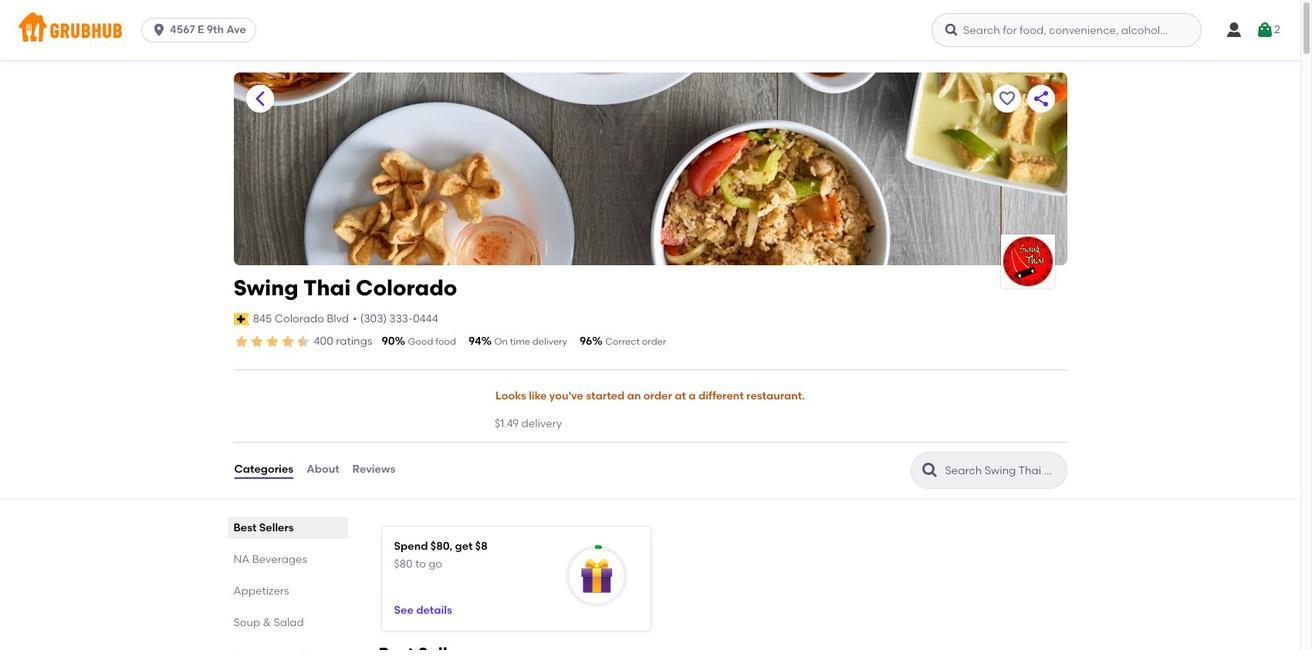 Task type: locate. For each thing, give the bounding box(es) containing it.
order left the at
[[644, 390, 672, 403]]

time
[[510, 337, 530, 347]]

(303) 333-0444 button
[[360, 312, 438, 327]]

to
[[415, 558, 426, 571]]

about button
[[306, 443, 340, 498]]

delivery down like
[[522, 418, 562, 431]]

4567 e 9th ave button
[[141, 18, 262, 42]]

star icon image
[[234, 334, 249, 350], [249, 334, 264, 350], [264, 334, 280, 350], [280, 334, 295, 350], [295, 334, 311, 350], [295, 334, 311, 350]]

0 horizontal spatial colorado
[[275, 312, 324, 326]]

0 vertical spatial delivery
[[533, 337, 567, 347]]

get
[[455, 540, 473, 553]]

9th
[[207, 23, 224, 36]]

0 vertical spatial colorado
[[356, 275, 457, 301]]

delivery right 'time'
[[533, 337, 567, 347]]

colorado up 333-
[[356, 275, 457, 301]]

spend $80, get $8 $80 to go
[[394, 540, 488, 571]]

on time delivery
[[494, 337, 567, 347]]

at
[[675, 390, 686, 403]]

order right the correct
[[642, 337, 666, 347]]

search icon image
[[921, 461, 939, 480]]

swing thai colorado logo image
[[1001, 235, 1055, 289]]

about
[[307, 463, 339, 477]]

like
[[529, 390, 547, 403]]

a
[[689, 390, 696, 403]]

food
[[436, 337, 456, 347]]

delivery
[[533, 337, 567, 347], [522, 418, 562, 431]]

colorado up 400 at bottom
[[275, 312, 324, 326]]

best sellers
[[234, 521, 294, 535]]

$1.49 delivery
[[495, 418, 562, 431]]

96
[[580, 335, 592, 348]]

spend
[[394, 540, 428, 553]]

soup & salad
[[234, 616, 304, 630]]

salad
[[274, 616, 304, 630]]

4567 e 9th ave
[[170, 23, 246, 36]]

good
[[408, 337, 433, 347]]

share icon image
[[1032, 90, 1050, 108]]

Search for food, convenience, alcohol... search field
[[932, 13, 1202, 47]]

1 horizontal spatial colorado
[[356, 275, 457, 301]]

save this restaurant image
[[998, 90, 1016, 108]]

reward icon image
[[580, 559, 614, 593]]

order
[[642, 337, 666, 347], [644, 390, 672, 403]]

go
[[429, 558, 442, 571]]

see
[[394, 604, 414, 618]]

on
[[494, 337, 508, 347]]

1 vertical spatial order
[[644, 390, 672, 403]]

main navigation navigation
[[0, 0, 1301, 60]]

• (303) 333-0444
[[353, 312, 438, 326]]

400 ratings
[[314, 335, 372, 348]]

best
[[234, 521, 257, 535]]

colorado
[[356, 275, 457, 301], [275, 312, 324, 326]]

looks like you've started an order at a different restaurant.
[[496, 390, 805, 403]]

1 vertical spatial colorado
[[275, 312, 324, 326]]

see details
[[394, 604, 452, 618]]

$1.49
[[495, 418, 519, 431]]

blvd
[[327, 312, 349, 326]]

soup
[[234, 616, 260, 630]]

sellers
[[259, 521, 294, 535]]

Search Swing Thai Colorado search field
[[944, 464, 1062, 478]]

2 button
[[1256, 16, 1281, 44]]

400
[[314, 335, 333, 348]]

0 vertical spatial order
[[642, 337, 666, 347]]

svg image
[[1225, 21, 1244, 39], [1256, 21, 1274, 39], [151, 22, 167, 38], [944, 22, 959, 38]]



Task type: describe. For each thing, give the bounding box(es) containing it.
looks
[[496, 390, 526, 403]]

see details button
[[394, 598, 452, 625]]

order inside button
[[644, 390, 672, 403]]

e
[[198, 23, 204, 36]]

svg image inside 2 button
[[1256, 21, 1274, 39]]

•
[[353, 312, 357, 326]]

845 colorado blvd button
[[252, 311, 350, 328]]

subscription pass image
[[234, 313, 249, 326]]

0444
[[413, 312, 438, 326]]

good food
[[408, 337, 456, 347]]

svg image inside 4567 e 9th ave button
[[151, 22, 167, 38]]

different
[[698, 390, 744, 403]]

beverages
[[252, 553, 307, 566]]

ratings
[[336, 335, 372, 348]]

correct order
[[605, 337, 666, 347]]

90
[[382, 335, 395, 348]]

(303)
[[360, 312, 387, 326]]

$8
[[475, 540, 488, 553]]

appetizers
[[234, 585, 289, 598]]

details
[[416, 604, 452, 618]]

looks like you've started an order at a different restaurant. button
[[495, 380, 806, 414]]

1 vertical spatial delivery
[[522, 418, 562, 431]]

$80
[[394, 558, 413, 571]]

save this restaurant button
[[993, 85, 1021, 113]]

94
[[468, 335, 481, 348]]

4567
[[170, 23, 195, 36]]

you've
[[549, 390, 584, 403]]

an
[[627, 390, 641, 403]]

swing
[[234, 275, 299, 301]]

845
[[253, 312, 272, 326]]

845 colorado blvd
[[253, 312, 349, 326]]

thai
[[303, 275, 351, 301]]

na beverages
[[234, 553, 307, 566]]

caret left icon image
[[250, 90, 269, 108]]

reviews
[[352, 463, 395, 477]]

started
[[586, 390, 625, 403]]

$80,
[[431, 540, 452, 553]]

swing thai colorado
[[234, 275, 457, 301]]

categories
[[234, 463, 293, 477]]

&
[[263, 616, 271, 630]]

reviews button
[[352, 443, 396, 498]]

categories button
[[234, 443, 294, 498]]

333-
[[390, 312, 413, 326]]

colorado inside button
[[275, 312, 324, 326]]

correct
[[605, 337, 640, 347]]

ave
[[226, 23, 246, 36]]

na
[[234, 553, 250, 566]]

restaurant.
[[747, 390, 805, 403]]

2
[[1274, 23, 1281, 36]]



Task type: vqa. For each thing, say whether or not it's contained in the screenshot.
rightmost 'Cheese'
no



